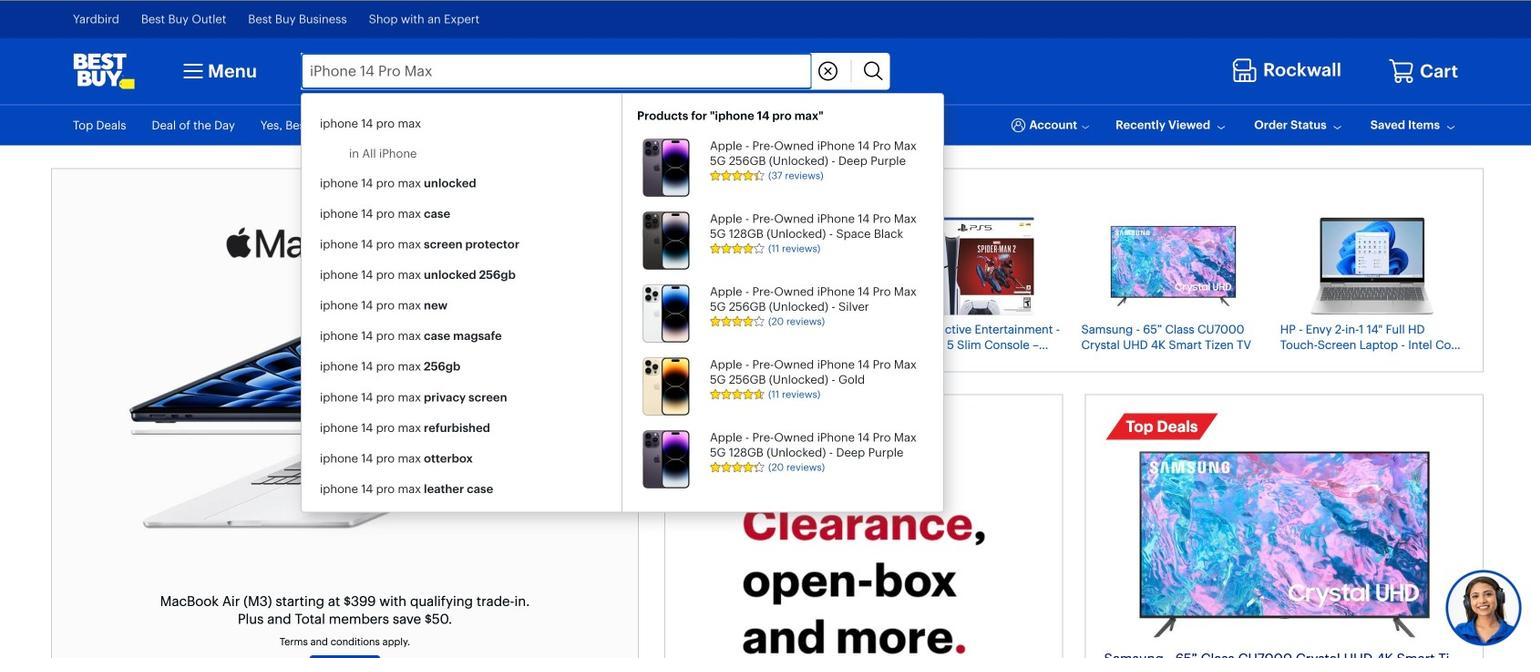 Task type: vqa. For each thing, say whether or not it's contained in the screenshot.
"apple - pre-owned iphone 14 pro max 5g 128gb (unlocked) - deep purple - front_zoom" image
yes



Task type: describe. For each thing, give the bounding box(es) containing it.
Type to search. Navigate forward to hear suggestions text field
[[301, 53, 813, 89]]

apple - pre-owned iphone 14 pro max 5g 256gb (unlocked) - deep purple - front_zoom image
[[643, 138, 690, 197]]

menu image
[[179, 57, 208, 86]]

apple - pre-owned iphone 14 pro max 5g 128gb (unlocked) - deep purple - front_zoom image
[[643, 430, 690, 488]]

bestbuy.com image
[[73, 53, 135, 89]]

best buy help human beacon image
[[1445, 569, 1523, 647]]



Task type: locate. For each thing, give the bounding box(es) containing it.
utility element
[[73, 105, 1459, 145]]

apple - pre-owned iphone 14 pro max 5g 256gb (unlocked) - gold - front_zoom image
[[643, 357, 690, 416]]

apple - pre-owned iphone 14 pro max 5g 256gb (unlocked) - silver - front_zoom image
[[643, 284, 690, 343]]

related products element
[[637, 108, 933, 488]]

cart icon image
[[1388, 58, 1416, 85]]

apple - pre-owned iphone 14 pro max 5g 128gb (unlocked) - space black - front_zoom image
[[643, 211, 690, 270]]



